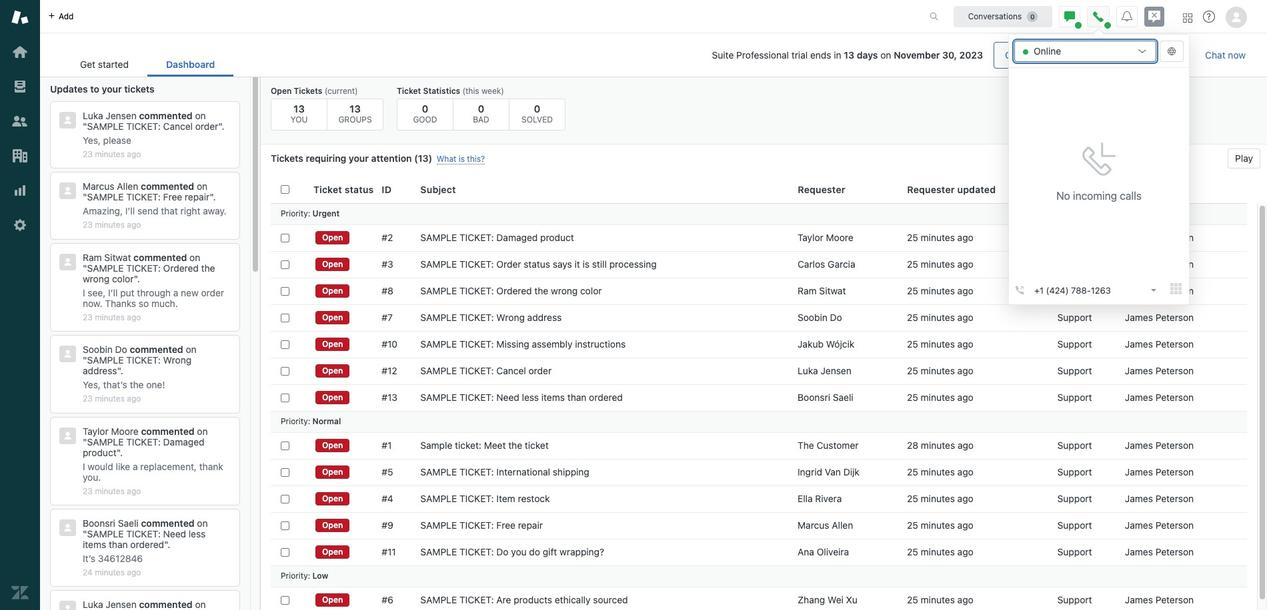 Task type: locate. For each thing, give the bounding box(es) containing it.
thanks
[[105, 298, 136, 309]]

10 james peterson from the top
[[1125, 494, 1194, 505]]

34612846
[[98, 554, 143, 565]]

on " up one!
[[83, 344, 197, 366]]

6 25 from the top
[[907, 366, 918, 377]]

6 james from the top
[[1125, 366, 1153, 377]]

2 horizontal spatial 0
[[534, 103, 541, 115]]

0 vertical spatial saeli
[[833, 392, 854, 404]]

color up the put
[[112, 273, 134, 285]]

on up new
[[190, 252, 200, 263]]

10 25 from the top
[[907, 520, 918, 532]]

groups
[[338, 115, 372, 125]]

on down dashboard
[[195, 110, 206, 121]]

tab list containing get started
[[61, 52, 234, 77]]

priority left low
[[281, 572, 308, 582]]

order inside i see, i'll put through a new order now. thanks so much. 23 minutes ago
[[201, 287, 224, 299]]

ram for ram sitwat commented
[[83, 252, 102, 263]]

status left says at the top of the page
[[524, 259, 550, 270]]

1 vertical spatial your
[[102, 83, 122, 95]]

2 0 from the left
[[478, 103, 484, 115]]

ticket: left order
[[460, 259, 494, 270]]

moore up garcia at the top of page
[[826, 232, 854, 243]]

boonsri saeli commented
[[83, 518, 195, 530]]

11 support from the top
[[1058, 595, 1092, 606]]

ram sitwat
[[798, 285, 846, 297]]

: left 'urgent'
[[308, 209, 310, 219]]

sitwat down carlos garcia on the right top
[[819, 285, 846, 297]]

4 " from the top
[[83, 355, 87, 366]]

7 25 minutes ago from the top
[[907, 392, 974, 404]]

items
[[541, 392, 565, 404], [83, 540, 106, 551]]

0 inside 0 solved
[[534, 103, 541, 115]]

7 james peterson from the top
[[1125, 392, 1194, 404]]

your inside button
[[1124, 49, 1143, 61]]

commented for soobin do commented
[[130, 344, 183, 356]]

1 vertical spatial is
[[583, 259, 590, 270]]

1 horizontal spatial soobin
[[798, 312, 828, 323]]

0 vertical spatial yes,
[[83, 135, 101, 146]]

" for luka jensen commented
[[83, 121, 87, 132]]

3 " from the top
[[83, 263, 87, 274]]

5 james peterson from the top
[[1125, 339, 1194, 350]]

commented up one!
[[130, 344, 183, 356]]

ticket:
[[126, 121, 161, 132], [126, 192, 161, 203], [460, 232, 494, 243], [460, 259, 494, 270], [126, 263, 161, 274], [460, 285, 494, 297], [460, 312, 494, 323], [460, 339, 494, 350], [126, 355, 161, 366], [460, 366, 494, 377], [460, 392, 494, 404], [126, 437, 161, 448], [460, 467, 494, 478], [460, 494, 494, 505], [460, 520, 494, 532], [126, 529, 161, 540], [460, 547, 494, 558], [460, 595, 494, 606]]

on for sample ticket: free repair
[[197, 181, 208, 192]]

soobin do commented
[[83, 344, 183, 356]]

1 horizontal spatial product
[[540, 232, 574, 243]]

0 horizontal spatial repair
[[185, 192, 210, 203]]

a left new
[[173, 287, 178, 299]]

: left low
[[308, 572, 310, 582]]

1 i from the top
[[83, 287, 85, 299]]

priority for priority : normal
[[281, 417, 308, 427]]

i'll left the put
[[108, 287, 118, 299]]

cancel
[[163, 121, 193, 132], [497, 366, 526, 377]]

3 priority from the top
[[281, 572, 308, 582]]

6 james peterson from the top
[[1125, 366, 1194, 377]]

25 for zhang wei xu
[[907, 595, 918, 606]]

1 vertical spatial tickets
[[271, 153, 303, 164]]

it's 34612846 24 minutes ago
[[83, 554, 143, 578]]

2 peterson from the top
[[1156, 259, 1194, 270]]

0 inside 0 good
[[422, 103, 428, 115]]

peterson for the customer
[[1156, 440, 1194, 452]]

None checkbox
[[281, 314, 289, 322], [281, 341, 289, 349], [281, 469, 289, 477], [281, 495, 289, 504], [281, 522, 289, 531], [281, 597, 289, 605], [281, 314, 289, 322], [281, 341, 289, 349], [281, 469, 289, 477], [281, 495, 289, 504], [281, 522, 289, 531], [281, 597, 289, 605]]

james
[[1125, 232, 1153, 243], [1125, 259, 1153, 270], [1125, 285, 1153, 297], [1125, 312, 1153, 323], [1125, 339, 1153, 350], [1125, 366, 1153, 377], [1125, 392, 1153, 404], [1125, 440, 1153, 452], [1125, 467, 1153, 478], [1125, 494, 1153, 505], [1125, 520, 1153, 532], [1125, 547, 1153, 558], [1125, 595, 1153, 606]]

ago inside the amazing, i'll send that right away. 23 minutes ago
[[127, 220, 141, 230]]

would
[[88, 461, 113, 473]]

0 vertical spatial status
[[345, 184, 374, 195]]

1 vertical spatial do
[[115, 344, 127, 356]]

order down dashboard
[[195, 121, 218, 132]]

you
[[291, 115, 308, 125]]

support for soobin do
[[1058, 312, 1092, 323]]

it's
[[83, 554, 95, 565]]

0 vertical spatial priority
[[281, 209, 308, 219]]

0 horizontal spatial wrong
[[83, 273, 110, 285]]

saeli
[[833, 392, 854, 404], [118, 518, 139, 530]]

1 horizontal spatial ordered
[[589, 392, 623, 404]]

8 peterson from the top
[[1156, 440, 1194, 452]]

2 james from the top
[[1125, 259, 1153, 270]]

". for boonsri saeli commented
[[164, 540, 170, 551]]

zhang
[[798, 595, 825, 606]]

" up amazing,
[[83, 192, 87, 203]]

sample ticket: need less items than ordered link
[[420, 392, 623, 404]]

0 horizontal spatial taylor
[[83, 426, 109, 437]]

ticket: down sample ticket: free repair link
[[460, 547, 494, 558]]

minutes inside 'yes, please 23 minutes ago'
[[95, 149, 125, 159]]

the down away.
[[201, 263, 215, 274]]

8 25 minutes ago from the top
[[907, 467, 974, 478]]

section
[[244, 42, 1173, 69]]

3 25 minutes ago from the top
[[907, 285, 974, 297]]

sample ticket: cancel order
[[420, 366, 552, 377]]

wrapping?
[[560, 547, 604, 558]]

0 horizontal spatial saeli
[[118, 518, 139, 530]]

1 0 from the left
[[422, 103, 428, 115]]

sample down subject
[[420, 232, 457, 243]]

repair for sample ticket: free repair ".
[[185, 192, 210, 203]]

1 requester from the left
[[798, 184, 846, 195]]

play button
[[1228, 149, 1261, 169]]

compare plans button
[[994, 42, 1081, 69]]

1 horizontal spatial less
[[522, 392, 539, 404]]

6 on " from the top
[[83, 518, 208, 540]]

trial for your
[[1146, 49, 1162, 61]]

sample ticket: order status says it is still processing
[[420, 259, 657, 270]]

#13
[[382, 392, 398, 404]]

0 vertical spatial sample ticket: need less items than ordered
[[420, 392, 623, 404]]

3 25 from the top
[[907, 285, 918, 297]]

10 peterson from the top
[[1156, 494, 1194, 505]]

do up the 'that's'
[[115, 344, 127, 356]]

allen up oliveira on the right of page
[[832, 520, 853, 532]]

0 vertical spatial your
[[1124, 49, 1143, 61]]

1 horizontal spatial do
[[497, 547, 509, 558]]

jensen down wójcik
[[821, 366, 852, 377]]

1 horizontal spatial cancel
[[497, 366, 526, 377]]

ticket for ticket status
[[313, 184, 342, 195]]

10 25 minutes ago from the top
[[907, 520, 974, 532]]

1 horizontal spatial a
[[173, 287, 178, 299]]

james peterson for ingrid van dijk
[[1125, 467, 1194, 478]]

ticket: up sample ticket: need less items than ordered link
[[460, 366, 494, 377]]

than down instructions
[[567, 392, 587, 404]]

2 25 minutes ago from the top
[[907, 259, 974, 270]]

9 25 from the top
[[907, 494, 918, 505]]

1 horizontal spatial sample ticket: damaged product
[[420, 232, 574, 243]]

james for ram sitwat
[[1125, 285, 1153, 297]]

2 requester from the left
[[907, 184, 955, 195]]

10 james from the top
[[1125, 494, 1153, 505]]

repair for sample ticket: free repair
[[518, 520, 543, 532]]

on " for luka jensen
[[83, 110, 206, 132]]

ticket
[[397, 86, 421, 96], [313, 184, 342, 195]]

priority for priority : urgent
[[281, 209, 308, 219]]

sample ticket: order status says it is still processing link
[[420, 259, 657, 271]]

james peterson for ella rivera
[[1125, 494, 1194, 505]]

0 horizontal spatial damaged
[[163, 437, 204, 448]]

0 horizontal spatial a
[[133, 461, 138, 473]]

sourced
[[593, 595, 628, 606]]

25 for ella rivera
[[907, 494, 918, 505]]

sample ticket: need less items than ordered down sample ticket: cancel order link
[[420, 392, 623, 404]]

1 horizontal spatial sample ticket: ordered the wrong color
[[420, 285, 602, 297]]

:
[[308, 209, 310, 219], [308, 417, 310, 427], [308, 572, 310, 582]]

0 vertical spatial allen
[[117, 181, 138, 192]]

5 support from the top
[[1058, 392, 1092, 404]]

sample ticket: damaged product up order
[[420, 232, 574, 243]]

ella rivera
[[798, 494, 842, 505]]

2 support from the top
[[1058, 312, 1092, 323]]

requester up taylor moore
[[798, 184, 846, 195]]

0 vertical spatial soobin
[[798, 312, 828, 323]]

2 23 from the top
[[83, 220, 93, 230]]

james for boonsri saeli
[[1125, 392, 1153, 404]]

damaged up replacement,
[[163, 437, 204, 448]]

jensen for luka jensen commented
[[106, 110, 137, 121]]

2 i from the top
[[83, 461, 85, 473]]

" up yes, that's the one! 23 minutes ago
[[83, 355, 87, 366]]

cancel down missing
[[497, 366, 526, 377]]

25 minutes ago for carlos garcia
[[907, 259, 974, 270]]

November 30, 2023 text field
[[894, 49, 983, 61]]

ordered down boonsri saeli commented
[[130, 540, 164, 551]]

0 vertical spatial do
[[830, 312, 842, 323]]

sample right #10
[[420, 339, 457, 350]]

ago inside yes, that's the one! 23 minutes ago
[[127, 394, 141, 404]]

1 horizontal spatial taylor
[[798, 232, 824, 243]]

4 23 from the top
[[83, 394, 93, 404]]

1 horizontal spatial moore
[[826, 232, 854, 243]]

sample ticket: meet the ticket
[[420, 440, 549, 452]]

ticket: up please
[[126, 121, 161, 132]]

do up wójcik
[[830, 312, 842, 323]]

0 horizontal spatial wrong
[[163, 355, 192, 366]]

8 support from the top
[[1058, 494, 1092, 505]]

open for #3
[[322, 259, 343, 269]]

trial inside button
[[1146, 49, 1162, 61]]

2 " from the top
[[83, 192, 87, 203]]

soobin for soobin do
[[798, 312, 828, 323]]

13 inside the 13 you
[[294, 103, 305, 115]]

0 horizontal spatial cancel
[[163, 121, 193, 132]]

1 : from the top
[[308, 209, 310, 219]]

" for marcus allen commented
[[83, 192, 87, 203]]

address inside grid
[[527, 312, 562, 323]]

peterson for ana oliveira
[[1156, 547, 1194, 558]]

need down i would like a replacement, thank you. 23 minutes ago
[[163, 529, 186, 540]]

meet
[[484, 440, 506, 452]]

on for sample ticket: need less items than ordered
[[197, 518, 208, 530]]

0 vertical spatial ordered
[[589, 392, 623, 404]]

1 vertical spatial ordered
[[130, 540, 164, 551]]

7 peterson from the top
[[1156, 392, 1194, 404]]

items up 'it's'
[[83, 540, 106, 551]]

3 0 from the left
[[534, 103, 541, 115]]

1 vertical spatial luka
[[798, 366, 818, 377]]

: for low
[[308, 572, 310, 582]]

free
[[163, 192, 182, 203], [497, 520, 516, 532]]

4 25 from the top
[[907, 312, 918, 323]]

13 james from the top
[[1125, 595, 1153, 606]]

23 down you.
[[83, 487, 93, 497]]

away.
[[203, 206, 227, 217]]

order for sample ticket: cancel order
[[529, 366, 552, 377]]

11 25 from the top
[[907, 547, 918, 558]]

open for #11
[[322, 548, 343, 558]]

0 vertical spatial than
[[567, 392, 587, 404]]

2 on " from the top
[[83, 181, 208, 203]]

your right requiring
[[349, 153, 369, 164]]

wrong
[[83, 273, 110, 285], [551, 285, 578, 297]]

address up the 'that's'
[[83, 366, 117, 377]]

support for ana oliveira
[[1058, 547, 1092, 558]]

25 for luka jensen
[[907, 366, 918, 377]]

is
[[459, 154, 465, 164], [583, 259, 590, 270]]

ticket: up sample ticket: ordered the wrong color link
[[460, 232, 494, 243]]

tickets up the 13 you
[[294, 86, 322, 96]]

". for soobin do commented
[[117, 366, 123, 377]]

zendesk support image
[[11, 9, 29, 26]]

: left the normal
[[308, 417, 310, 427]]

tab list
[[61, 52, 234, 77]]

13 james peterson from the top
[[1125, 595, 1194, 606]]

priority
[[281, 209, 308, 219], [281, 417, 308, 427], [281, 572, 308, 582]]

ordered down instructions
[[589, 392, 623, 404]]

4 james peterson from the top
[[1125, 312, 1194, 323]]

1 horizontal spatial i'll
[[125, 206, 135, 217]]

yes, left please
[[83, 135, 101, 146]]

2 trial from the left
[[1146, 49, 1162, 61]]

i'll inside i see, i'll put through a new order now. thanks so much. 23 minutes ago
[[108, 287, 118, 299]]

4 peterson from the top
[[1156, 312, 1194, 323]]

0 horizontal spatial 0
[[422, 103, 428, 115]]

priority down select all tickets option
[[281, 209, 308, 219]]

7 support from the top
[[1058, 467, 1092, 478]]

luka for luka jensen commented
[[83, 110, 103, 121]]

0 solved
[[522, 103, 553, 125]]

1 vertical spatial status
[[524, 259, 550, 270]]

5 " from the top
[[83, 437, 87, 448]]

commented
[[139, 110, 193, 121], [141, 181, 194, 192], [134, 252, 187, 263], [130, 344, 183, 356], [141, 426, 195, 437], [141, 518, 195, 530]]

1 25 minutes ago from the top
[[907, 232, 974, 243]]

i left would on the bottom left of the page
[[83, 461, 85, 473]]

calling number element
[[1009, 277, 1165, 305]]

5 on " from the top
[[83, 426, 208, 448]]

ticket: left are
[[460, 595, 494, 606]]

2 priority from the top
[[281, 417, 308, 427]]

open for #1
[[322, 441, 343, 451]]

sample ticket: ordered the wrong color up through
[[83, 263, 215, 285]]

1 horizontal spatial saeli
[[833, 392, 854, 404]]

on " down tickets
[[83, 110, 206, 132]]

ram inside grid
[[798, 285, 817, 297]]

no
[[1057, 190, 1070, 202]]

open for #6
[[322, 596, 343, 606]]

requester for requester updated
[[907, 184, 955, 195]]

commented for ram sitwat commented
[[134, 252, 187, 263]]

1 on " from the top
[[83, 110, 206, 132]]

1 25 from the top
[[907, 232, 918, 243]]

None checkbox
[[281, 234, 289, 242], [281, 260, 289, 269], [281, 287, 289, 296], [281, 367, 289, 376], [281, 394, 289, 403], [281, 442, 289, 451], [281, 549, 289, 557], [281, 234, 289, 242], [281, 260, 289, 269], [281, 287, 289, 296], [281, 367, 289, 376], [281, 394, 289, 403], [281, 442, 289, 451], [281, 549, 289, 557]]

on inside section
[[881, 49, 891, 61]]

jensen inside grid
[[821, 366, 852, 377]]

1 vertical spatial than
[[109, 540, 128, 551]]

put
[[120, 287, 134, 299]]

7 james from the top
[[1125, 392, 1153, 404]]

open
[[271, 86, 292, 96], [322, 233, 343, 243], [322, 259, 343, 269], [322, 286, 343, 296], [322, 313, 343, 323], [322, 340, 343, 350], [322, 366, 343, 376], [322, 393, 343, 403], [322, 441, 343, 451], [322, 468, 343, 478], [322, 494, 343, 504], [322, 521, 343, 531], [322, 548, 343, 558], [322, 596, 343, 606]]

23 down now.
[[83, 313, 93, 323]]

1 horizontal spatial requester
[[907, 184, 955, 195]]

8 25 from the top
[[907, 467, 918, 478]]

ethically
[[555, 595, 591, 606]]

1 " from the top
[[83, 121, 87, 132]]

through
[[137, 287, 171, 299]]

the left one!
[[130, 380, 144, 391]]

788-
[[1071, 285, 1091, 296]]

get help image
[[1203, 11, 1215, 23]]

1 vertical spatial moore
[[111, 426, 139, 437]]

0 vertical spatial less
[[522, 392, 539, 404]]

yes, inside 'yes, please 23 minutes ago'
[[83, 135, 101, 146]]

1 vertical spatial boonsri
[[83, 518, 115, 530]]

trial left ends
[[792, 49, 808, 61]]

free inside grid
[[497, 520, 516, 532]]

sample ticket: ordered the wrong color inside grid
[[420, 285, 602, 297]]

ago inside i see, i'll put through a new order now. thanks so much. 23 minutes ago
[[127, 313, 141, 323]]

1 horizontal spatial marcus
[[798, 520, 829, 532]]

0 bad
[[473, 103, 489, 125]]

1 james from the top
[[1125, 232, 1153, 243]]

0 horizontal spatial address
[[83, 366, 117, 377]]

sitwat
[[104, 252, 131, 263], [819, 285, 846, 297]]

23 inside yes, that's the one! 23 minutes ago
[[83, 394, 93, 404]]

wrong up one!
[[163, 355, 192, 366]]

1 horizontal spatial allen
[[832, 520, 853, 532]]

james peterson for the customer
[[1125, 440, 1194, 452]]

boonsri saeli
[[798, 392, 854, 404]]

started
[[98, 59, 129, 70]]

1 vertical spatial ticket
[[313, 184, 342, 195]]

1 yes, from the top
[[83, 135, 101, 146]]

james for luka jensen
[[1125, 366, 1153, 377]]

ordered up new
[[163, 263, 199, 274]]

address up assembly
[[527, 312, 562, 323]]

" for taylor moore commented
[[83, 437, 87, 448]]

(
[[414, 153, 418, 164]]

commented up through
[[134, 252, 187, 263]]

address
[[527, 312, 562, 323], [83, 366, 117, 377]]

marcus up amazing,
[[83, 181, 114, 192]]

9 james from the top
[[1125, 467, 1153, 478]]

1 horizontal spatial your
[[349, 153, 369, 164]]

amazing,
[[83, 206, 123, 217]]

25
[[907, 232, 918, 243], [907, 259, 918, 270], [907, 285, 918, 297], [907, 312, 918, 323], [907, 339, 918, 350], [907, 366, 918, 377], [907, 392, 918, 404], [907, 467, 918, 478], [907, 494, 918, 505], [907, 520, 918, 532], [907, 547, 918, 558], [907, 595, 918, 606]]

on " up 34612846
[[83, 518, 208, 540]]

allen for marcus allen
[[832, 520, 853, 532]]

peterson for boonsri saeli
[[1156, 392, 1194, 404]]

1 vertical spatial priority
[[281, 417, 308, 427]]

12 25 from the top
[[907, 595, 918, 606]]

1 vertical spatial free
[[497, 520, 516, 532]]

suite
[[712, 49, 734, 61]]

open for #12
[[322, 366, 343, 376]]

1 vertical spatial soobin
[[83, 344, 113, 356]]

2 james peterson from the top
[[1125, 259, 1194, 270]]

0 horizontal spatial luka
[[83, 110, 103, 121]]

0 inside 0 bad
[[478, 103, 484, 115]]

23 up amazing,
[[83, 149, 93, 159]]

on " up send
[[83, 181, 208, 203]]

0 vertical spatial luka
[[83, 110, 103, 121]]

priority : normal
[[281, 417, 341, 427]]

12 james from the top
[[1125, 547, 1153, 558]]

on for sample ticket: damaged product
[[197, 426, 208, 437]]

Select All Tickets checkbox
[[281, 186, 289, 194]]

sample ticket: need less items than ordered
[[420, 392, 623, 404], [83, 529, 206, 551]]

soobin up jakub
[[798, 312, 828, 323]]

0 horizontal spatial sample ticket: need less items than ordered
[[83, 529, 206, 551]]

ordered down order
[[497, 285, 532, 297]]

sample up sample ticket: free repair
[[420, 494, 457, 505]]

13 down (current)
[[350, 103, 361, 115]]

sample inside sample ticket: free repair link
[[420, 520, 457, 532]]

2 : from the top
[[308, 417, 310, 427]]

5 25 from the top
[[907, 339, 918, 350]]

moore for taylor moore
[[826, 232, 854, 243]]

3 james peterson from the top
[[1125, 285, 1194, 297]]

jakub
[[798, 339, 824, 350]]

sample right #6
[[420, 595, 457, 606]]

yes,
[[83, 135, 101, 146], [83, 380, 101, 391]]

grid
[[261, 177, 1267, 611]]

1 horizontal spatial repair
[[518, 520, 543, 532]]

9 support from the top
[[1058, 520, 1092, 532]]

0 horizontal spatial sample ticket: wrong address
[[83, 355, 192, 377]]

1 vertical spatial i'll
[[108, 287, 118, 299]]

open for #7
[[322, 313, 343, 323]]

0 horizontal spatial soobin
[[83, 344, 113, 356]]

11 25 minutes ago from the top
[[907, 547, 974, 558]]

1 vertical spatial :
[[308, 417, 310, 427]]

is inside tickets requiring your attention ( 13 ) what is this?
[[459, 154, 465, 164]]

is right "it"
[[583, 259, 590, 270]]

0 horizontal spatial ticket
[[313, 184, 342, 195]]

10 support from the top
[[1058, 547, 1092, 558]]

status left id
[[345, 184, 374, 195]]

what
[[437, 154, 456, 164]]

1 horizontal spatial sample ticket: need less items than ordered
[[420, 392, 623, 404]]

requiring
[[306, 153, 346, 164]]

0 vertical spatial need
[[497, 392, 519, 404]]

+1
[[1035, 285, 1044, 296]]

" up now.
[[83, 263, 87, 274]]

13 right in
[[844, 49, 855, 61]]

sample right the #12
[[420, 366, 457, 377]]

2 vertical spatial order
[[529, 366, 552, 377]]

3 james from the top
[[1125, 285, 1153, 297]]

5 peterson from the top
[[1156, 339, 1194, 350]]

i for i would like a replacement, thank you.
[[83, 461, 85, 473]]

4 support from the top
[[1058, 366, 1092, 377]]

minutes inside i see, i'll put through a new order now. thanks so much. 23 minutes ago
[[95, 313, 125, 323]]

4 on " from the top
[[83, 344, 197, 366]]

peterson
[[1156, 232, 1194, 243], [1156, 259, 1194, 270], [1156, 285, 1194, 297], [1156, 312, 1194, 323], [1156, 339, 1194, 350], [1156, 366, 1194, 377], [1156, 392, 1194, 404], [1156, 440, 1194, 452], [1156, 467, 1194, 478], [1156, 494, 1194, 505], [1156, 520, 1194, 532], [1156, 547, 1194, 558], [1156, 595, 1194, 606]]

section containing suite professional trial ends in
[[244, 42, 1173, 69]]

james for taylor moore
[[1125, 232, 1153, 243]]

support for jakub wójcik
[[1058, 339, 1092, 350]]

9 25 minutes ago from the top
[[907, 494, 974, 505]]

" up 'yes, please 23 minutes ago'
[[83, 121, 87, 132]]

solved
[[522, 115, 553, 125]]

james for carlos garcia
[[1125, 259, 1153, 270]]

5 25 minutes ago from the top
[[907, 339, 974, 350]]

9 james peterson from the top
[[1125, 467, 1194, 478]]

buy your trial button
[[1095, 42, 1173, 69]]

international
[[497, 467, 550, 478]]

minutes inside i would like a replacement, thank you. 23 minutes ago
[[95, 487, 125, 497]]

priority left the normal
[[281, 417, 308, 427]]

wrong down sample ticket: ordered the wrong color link
[[497, 312, 525, 323]]

3 support from the top
[[1058, 339, 1092, 350]]

4 25 minutes ago from the top
[[907, 312, 974, 323]]

1 horizontal spatial items
[[541, 392, 565, 404]]

ago inside i would like a replacement, thank you. 23 minutes ago
[[127, 487, 141, 497]]

zendesk products image
[[1183, 13, 1193, 22]]

notifications image
[[1122, 11, 1133, 22]]

oliveira
[[817, 547, 849, 558]]

ram up see,
[[83, 252, 102, 263]]

13 peterson from the top
[[1156, 595, 1194, 606]]

8 james peterson from the top
[[1125, 440, 1194, 452]]

i
[[83, 287, 85, 299], [83, 461, 85, 473]]

sample ticket: international shipping link
[[420, 467, 590, 479]]

1 priority from the top
[[281, 209, 308, 219]]

2 yes, from the top
[[83, 380, 101, 391]]

1 vertical spatial jensen
[[821, 366, 852, 377]]

ticket: up one!
[[126, 355, 161, 366]]

sample down the sample
[[420, 467, 457, 478]]

0 horizontal spatial ordered
[[130, 540, 164, 551]]

moore
[[826, 232, 854, 243], [111, 426, 139, 437]]

0 for 0 good
[[422, 103, 428, 115]]

james for jakub wójcik
[[1125, 339, 1153, 350]]

1 horizontal spatial trial
[[1146, 49, 1162, 61]]

order right new
[[201, 287, 224, 299]]

need down sample ticket: cancel order link
[[497, 392, 519, 404]]

assignee
[[1126, 184, 1168, 195]]

12 james peterson from the top
[[1125, 547, 1194, 558]]

sample up the sample
[[420, 392, 457, 404]]

1 vertical spatial need
[[163, 529, 186, 540]]

peterson for taylor moore
[[1156, 232, 1194, 243]]

1 vertical spatial ram
[[798, 285, 817, 297]]

sample inside the sample ticket: need less items than ordered
[[87, 529, 124, 540]]

sample inside sample ticket: ordered the wrong color link
[[420, 285, 457, 297]]

0 horizontal spatial sample ticket: damaged product
[[83, 437, 204, 459]]

1 horizontal spatial wrong
[[497, 312, 525, 323]]

12 peterson from the top
[[1156, 547, 1194, 558]]

peterson for marcus allen
[[1156, 520, 1194, 532]]

5 james from the top
[[1125, 339, 1153, 350]]

items up ticket
[[541, 392, 565, 404]]

saeli for boonsri saeli
[[833, 392, 854, 404]]

3 : from the top
[[308, 572, 310, 582]]

dijk
[[844, 467, 860, 478]]

1 vertical spatial items
[[83, 540, 106, 551]]

id
[[382, 184, 392, 195]]

1 horizontal spatial address
[[527, 312, 562, 323]]

5 23 from the top
[[83, 487, 93, 497]]

12 25 minutes ago from the top
[[907, 595, 974, 606]]

3 peterson from the top
[[1156, 285, 1194, 297]]

1 horizontal spatial ticket
[[397, 86, 421, 96]]

23 inside i see, i'll put through a new order now. thanks so much. 23 minutes ago
[[83, 313, 93, 323]]

6 25 minutes ago from the top
[[907, 366, 974, 377]]

saeli for boonsri saeli commented
[[118, 518, 139, 530]]

a
[[173, 287, 178, 299], [133, 461, 138, 473]]

james peterson for boonsri saeli
[[1125, 392, 1194, 404]]

6 support from the top
[[1058, 440, 1092, 452]]

3 on " from the top
[[83, 252, 200, 274]]

assembly
[[532, 339, 573, 350]]

commented for luka jensen commented
[[139, 110, 193, 121]]

requester updated
[[907, 184, 996, 195]]

ticket: down sample ticket: ordered the wrong color link
[[460, 312, 494, 323]]

i inside i see, i'll put through a new order now. thanks so much. 23 minutes ago
[[83, 287, 85, 299]]

the customer
[[798, 440, 859, 452]]

yes, inside yes, that's the one! 23 minutes ago
[[83, 380, 101, 391]]

1 vertical spatial less
[[189, 529, 206, 540]]

repair inside sample ticket: free repair link
[[518, 520, 543, 532]]

main element
[[0, 0, 40, 611]]

1 peterson from the top
[[1156, 232, 1194, 243]]

open for #13
[[322, 393, 343, 403]]

2 horizontal spatial do
[[830, 312, 842, 323]]

repair up 'right'
[[185, 192, 210, 203]]

1 support from the top
[[1058, 285, 1092, 297]]

0 horizontal spatial is
[[459, 154, 465, 164]]

marcus for marcus allen commented
[[83, 181, 114, 192]]

admin image
[[11, 217, 29, 234]]

1 horizontal spatial 0
[[478, 103, 484, 115]]

13 you
[[291, 103, 308, 125]]

6 peterson from the top
[[1156, 366, 1194, 377]]

ticket inside grid
[[313, 184, 342, 195]]

yes, for yes, that's the one!
[[83, 380, 101, 391]]

sample right #7
[[420, 312, 457, 323]]

0 horizontal spatial boonsri
[[83, 518, 115, 530]]

23 down amazing,
[[83, 220, 93, 230]]

yes, left the 'that's'
[[83, 380, 101, 391]]

1 horizontal spatial ram
[[798, 285, 817, 297]]

" up 'it's'
[[83, 529, 87, 540]]

25 for ram sitwat
[[907, 285, 918, 297]]

james peterson for taylor moore
[[1125, 232, 1194, 243]]

0 vertical spatial ram
[[83, 252, 102, 263]]

0 horizontal spatial sitwat
[[104, 252, 131, 263]]

25 minutes ago for ingrid van dijk
[[907, 467, 974, 478]]

normal
[[313, 417, 341, 427]]

i inside i would like a replacement, thank you. 23 minutes ago
[[83, 461, 85, 473]]

amazing, i'll send that right away. 23 minutes ago
[[83, 206, 227, 230]]

1 vertical spatial ordered
[[497, 285, 532, 297]]

cancel down dashboard
[[163, 121, 193, 132]]

1 23 from the top
[[83, 149, 93, 159]]

on " for marcus allen
[[83, 181, 208, 203]]

1 vertical spatial sample ticket: ordered the wrong color
[[420, 285, 602, 297]]

11 james peterson from the top
[[1125, 520, 1194, 532]]

1 vertical spatial wrong
[[551, 285, 578, 297]]

saeli up 34612846
[[118, 518, 139, 530]]

1 horizontal spatial is
[[583, 259, 590, 270]]

james for the customer
[[1125, 440, 1153, 452]]

0 right 0 bad
[[534, 103, 541, 115]]

7 25 from the top
[[907, 392, 918, 404]]

1 trial from the left
[[792, 49, 808, 61]]

sample up see,
[[87, 263, 124, 274]]

sample ticket: cancel order ".
[[87, 121, 225, 132]]

on for sample ticket: cancel order
[[195, 110, 206, 121]]

8 james from the top
[[1125, 440, 1153, 452]]

0 vertical spatial jensen
[[106, 110, 137, 121]]

james for zhang wei xu
[[1125, 595, 1153, 606]]

the inside yes, that's the one! 23 minutes ago
[[130, 380, 144, 391]]

sample up would on the bottom left of the page
[[87, 437, 124, 448]]

2 vertical spatial priority
[[281, 572, 308, 582]]

1 horizontal spatial damaged
[[497, 232, 538, 243]]

0 vertical spatial repair
[[185, 192, 210, 203]]



Task type: describe. For each thing, give the bounding box(es) containing it.
0 good
[[413, 103, 437, 125]]

ticket: up "like"
[[126, 437, 161, 448]]

cancel for sample ticket: cancel order ".
[[163, 121, 193, 132]]

zendesk chat image
[[1145, 7, 1165, 27]]

ticket: inside the sample ticket: need less items than ordered
[[126, 529, 161, 540]]

james for soobin do
[[1125, 312, 1153, 323]]

0 vertical spatial sample ticket: ordered the wrong color
[[83, 263, 215, 285]]

james peterson for luka jensen
[[1125, 366, 1194, 377]]

good
[[413, 115, 437, 125]]

ago inside it's 34612846 24 minutes ago
[[127, 568, 141, 578]]

address inside sample ticket: wrong address
[[83, 366, 117, 377]]

peterson for ella rivera
[[1156, 494, 1194, 505]]

carlos
[[798, 259, 825, 270]]

on for sample ticket: wrong address
[[186, 344, 197, 356]]

" for boonsri saeli commented
[[83, 529, 87, 540]]

zhang wei xu
[[798, 595, 858, 606]]

1 vertical spatial product
[[83, 447, 117, 459]]

yes, for yes, please
[[83, 135, 101, 146]]

0 horizontal spatial less
[[189, 529, 206, 540]]

compare
[[1005, 49, 1044, 61]]

ordered inside grid
[[497, 285, 532, 297]]

25 minutes ago for ana oliveira
[[907, 547, 974, 558]]

xu
[[846, 595, 858, 606]]

get started
[[80, 59, 129, 70]]

get
[[80, 59, 95, 70]]

item
[[497, 494, 515, 505]]

ticket: up the sample ticket: wrong address link
[[460, 285, 494, 297]]

ticket
[[525, 440, 549, 452]]

restock
[[518, 494, 550, 505]]

sample ticket: are products ethically sourced link
[[420, 595, 628, 607]]

0 vertical spatial ordered
[[163, 263, 199, 274]]

taylor for taylor moore commented
[[83, 426, 109, 437]]

carlos garcia
[[798, 259, 855, 270]]

compare plans
[[1005, 49, 1070, 61]]

0 vertical spatial wrong
[[83, 273, 110, 285]]

13 left what
[[418, 153, 429, 164]]

ticket: down sample ticket: cancel order link
[[460, 392, 494, 404]]

" for ram sitwat commented
[[83, 263, 87, 274]]

sample ticket: international shipping
[[420, 467, 590, 478]]

taylor for taylor moore
[[798, 232, 824, 243]]

ticket: up sample ticket: cancel order
[[460, 339, 494, 350]]

ticket statistics (this week)
[[397, 86, 504, 96]]

yes, that's the one! 23 minutes ago
[[83, 380, 165, 404]]

james peterson for jakub wójcik
[[1125, 339, 1194, 350]]

peterson for luka jensen
[[1156, 366, 1194, 377]]

get started image
[[11, 43, 29, 61]]

conversations button
[[954, 6, 1053, 27]]

sample ticket: damaged product inside grid
[[420, 232, 574, 243]]

week)
[[482, 86, 504, 96]]

sample inside sample ticket: missing assembly instructions link
[[420, 339, 457, 350]]

bad
[[473, 115, 489, 125]]

wrong inside sample ticket: wrong address
[[163, 355, 192, 366]]

+1 (424) 788-1263
[[1035, 285, 1111, 296]]

your for updates to your tickets
[[102, 83, 122, 95]]

james for ana oliveira
[[1125, 547, 1153, 558]]

trial for professional
[[792, 49, 808, 61]]

peterson for zhang wei xu
[[1156, 595, 1194, 606]]

1 horizontal spatial sample ticket: wrong address
[[420, 312, 562, 323]]

zendesk image
[[11, 585, 29, 602]]

yes, please 23 minutes ago
[[83, 135, 141, 159]]

sample inside sample ticket: are products ethically sourced link
[[420, 595, 457, 606]]

minutes inside yes, that's the one! 23 minutes ago
[[95, 394, 125, 404]]

25 for soobin do
[[907, 312, 918, 323]]

0 horizontal spatial color
[[112, 273, 134, 285]]

25 for jakub wójcik
[[907, 339, 918, 350]]

buy your trial
[[1105, 49, 1162, 61]]

taylor moore commented
[[83, 426, 195, 437]]

organizations image
[[11, 147, 29, 165]]

customers image
[[11, 113, 29, 130]]

peterson for jakub wójcik
[[1156, 339, 1194, 350]]

product inside grid
[[540, 232, 574, 243]]

buy
[[1105, 49, 1122, 61]]

0 for 0 solved
[[534, 103, 541, 115]]

chat now
[[1205, 49, 1246, 61]]

sample ticket: item restock
[[420, 494, 550, 505]]

james peterson for zhang wei xu
[[1125, 595, 1194, 606]]

wei
[[828, 595, 844, 606]]

luka for luka jensen
[[798, 366, 818, 377]]

1263
[[1091, 285, 1111, 296]]

open for #2
[[322, 233, 343, 243]]

peterson for carlos garcia
[[1156, 259, 1194, 270]]

sample inside sample ticket: need less items than ordered link
[[420, 392, 457, 404]]

25 for ana oliveira
[[907, 547, 918, 558]]

0 vertical spatial damaged
[[497, 232, 538, 243]]

marcus allen
[[798, 520, 853, 532]]

it
[[575, 259, 580, 270]]

peterson for ram sitwat
[[1156, 285, 1194, 297]]

1 vertical spatial sample ticket: wrong address
[[83, 355, 192, 377]]

in
[[834, 49, 842, 61]]

1 horizontal spatial need
[[497, 392, 519, 404]]

25 minutes ago for zhang wei xu
[[907, 595, 974, 606]]

sample inside sample ticket: item restock link
[[420, 494, 457, 505]]

ticket: down sample ticket: meet the ticket link
[[460, 467, 494, 478]]

1 horizontal spatial than
[[567, 392, 587, 404]]

order for sample ticket: cancel order ".
[[195, 121, 218, 132]]

23 inside 'yes, please 23 minutes ago'
[[83, 149, 93, 159]]

plans
[[1047, 49, 1070, 61]]

available via image
[[1168, 47, 1176, 55]]

button displays agent's chat status as online. image
[[1065, 11, 1075, 22]]

add button
[[40, 0, 82, 33]]

to
[[90, 83, 99, 95]]

you.
[[83, 472, 101, 483]]

0 vertical spatial tickets
[[294, 86, 322, 96]]

2 vertical spatial do
[[497, 547, 509, 558]]

: for urgent
[[308, 209, 310, 219]]

sample up amazing,
[[87, 192, 124, 203]]

commented for marcus allen commented
[[141, 181, 194, 192]]

sample inside sample ticket: damaged product link
[[420, 232, 457, 243]]

james peterson for marcus allen
[[1125, 520, 1194, 532]]

i for i see, i'll put through a new order now. thanks so much.
[[83, 287, 85, 299]]

25 minutes ago for boonsri saeli
[[907, 392, 974, 404]]

sample inside the sample ticket: international shipping link
[[420, 467, 457, 478]]

see,
[[88, 287, 106, 299]]

sample ticket: free repair
[[420, 520, 543, 532]]

the
[[798, 440, 814, 452]]

#6
[[382, 595, 393, 606]]

sample inside sample ticket: do you do gift wrapping? link
[[420, 547, 457, 558]]

: for normal
[[308, 417, 310, 427]]

send
[[137, 206, 158, 217]]

support for luka jensen
[[1058, 366, 1092, 377]]

do for soobin do
[[830, 312, 842, 323]]

james peterson for soobin do
[[1125, 312, 1194, 323]]

minutes inside it's 34612846 24 minutes ago
[[95, 568, 125, 578]]

james for marcus allen
[[1125, 520, 1153, 532]]

james peterson for ana oliveira
[[1125, 547, 1194, 558]]

sample ticket: free repair ".
[[87, 192, 216, 203]]

luka jensen commented
[[83, 110, 193, 121]]

ago inside 'yes, please 23 minutes ago'
[[127, 149, 141, 159]]

30,
[[943, 49, 957, 61]]

new
[[181, 287, 199, 299]]

25 minutes ago for jakub wójcik
[[907, 339, 974, 350]]

sample inside the sample ticket: wrong address link
[[420, 312, 457, 323]]

ticket for ticket statistics (this week)
[[397, 86, 421, 96]]

open for #9
[[322, 521, 343, 531]]

25 for taylor moore
[[907, 232, 918, 243]]

moore for taylor moore commented
[[111, 426, 139, 437]]

peterson for ingrid van dijk
[[1156, 467, 1194, 478]]

subject
[[421, 184, 456, 195]]

25 minutes ago for soobin do
[[907, 312, 974, 323]]

a inside i see, i'll put through a new order now. thanks so much. 23 minutes ago
[[173, 287, 178, 299]]

0 horizontal spatial than
[[109, 540, 128, 551]]

products
[[514, 595, 552, 606]]

ticket: up sample ticket: free repair
[[460, 494, 494, 505]]

24
[[83, 568, 93, 578]]

open for #4
[[322, 494, 343, 504]]

incoming
[[1073, 190, 1117, 202]]

arrow down image
[[1151, 289, 1157, 292]]

23 inside the amazing, i'll send that right away. 23 minutes ago
[[83, 220, 93, 230]]

so
[[139, 298, 149, 309]]

support for boonsri saeli
[[1058, 392, 1092, 404]]

chat
[[1205, 49, 1226, 61]]

sample inside sample ticket: cancel order link
[[420, 366, 457, 377]]

open for #8
[[322, 286, 343, 296]]

ticket: inside sample ticket: wrong address
[[126, 355, 161, 366]]

james for ella rivera
[[1125, 494, 1153, 505]]

25 minutes ago for marcus allen
[[907, 520, 974, 532]]

sample inside sample ticket: order status says it is still processing link
[[420, 259, 457, 270]]

13 inside 13 groups
[[350, 103, 361, 115]]

get started tab
[[61, 52, 147, 77]]

grid containing ticket status
[[261, 177, 1267, 611]]

the down sample ticket: order status says it is still processing link
[[535, 285, 548, 297]]

". for taylor moore commented
[[117, 447, 123, 459]]

on " for soobin do
[[83, 344, 197, 366]]

instructions
[[575, 339, 626, 350]]

reporting image
[[11, 182, 29, 199]]

allen for marcus allen commented
[[117, 181, 138, 192]]

0 horizontal spatial need
[[163, 529, 186, 540]]

marcus for marcus allen
[[798, 520, 829, 532]]

the right meet
[[508, 440, 522, 452]]

ticket: down sample ticket: item restock link
[[460, 520, 494, 532]]

sample inside sample ticket: wrong address
[[87, 355, 124, 366]]

group
[[1058, 184, 1087, 195]]

tickets requiring your attention ( 13 ) what is this?
[[271, 153, 485, 164]]

ticket: up through
[[126, 263, 161, 274]]

1 vertical spatial damaged
[[163, 437, 204, 448]]

sample up please
[[87, 121, 124, 132]]

james for ingrid van dijk
[[1125, 467, 1153, 478]]

25 minutes ago for ram sitwat
[[907, 285, 974, 297]]

sample
[[420, 440, 452, 452]]

1 horizontal spatial color
[[580, 285, 602, 297]]

attention
[[371, 153, 412, 164]]

wrong inside sample ticket: ordered the wrong color link
[[551, 285, 578, 297]]

rivera
[[815, 494, 842, 505]]

do
[[529, 547, 540, 558]]

1 vertical spatial sample ticket: need less items than ordered
[[83, 529, 206, 551]]

a inside i would like a replacement, thank you. 23 minutes ago
[[133, 461, 138, 473]]

gift
[[543, 547, 557, 558]]

25 minutes ago for taylor moore
[[907, 232, 974, 243]]

views image
[[11, 78, 29, 95]]

dashboard
[[166, 59, 215, 70]]

jakub wójcik
[[798, 339, 855, 350]]

do for soobin do commented
[[115, 344, 127, 356]]

13 groups
[[338, 103, 372, 125]]

is inside grid
[[583, 259, 590, 270]]

support for zhang wei xu
[[1058, 595, 1092, 606]]

cancel for sample ticket: cancel order
[[497, 366, 526, 377]]

ella
[[798, 494, 813, 505]]

open for #10
[[322, 340, 343, 350]]

thank
[[199, 461, 223, 473]]

i'll inside the amazing, i'll send that right away. 23 minutes ago
[[125, 206, 135, 217]]

soobin for soobin do commented
[[83, 344, 113, 356]]

sample ticket: cancel order link
[[420, 366, 552, 378]]

ingrid
[[798, 467, 822, 478]]

order
[[497, 259, 521, 270]]

0 horizontal spatial status
[[345, 184, 374, 195]]

james peterson for carlos garcia
[[1125, 259, 1194, 270]]

minutes inside the amazing, i'll send that right away. 23 minutes ago
[[95, 220, 125, 230]]

ingrid van dijk
[[798, 467, 860, 478]]

please
[[103, 135, 131, 146]]

commented for boonsri saeli commented
[[141, 518, 195, 530]]

2023
[[960, 49, 983, 61]]

0 for 0 bad
[[478, 103, 484, 115]]

jensen for luka jensen
[[821, 366, 852, 377]]

0 vertical spatial wrong
[[497, 312, 525, 323]]

(this
[[463, 86, 479, 96]]

commented for taylor moore commented
[[141, 426, 195, 437]]

0 horizontal spatial items
[[83, 540, 106, 551]]

sample ticket: need less items than ordered inside grid
[[420, 392, 623, 404]]

statistics
[[423, 86, 460, 96]]

#4
[[382, 494, 393, 505]]

free for sample ticket: free repair
[[497, 520, 516, 532]]

on " for ram sitwat
[[83, 252, 200, 274]]

#5
[[382, 467, 393, 478]]

23 inside i would like a replacement, thank you. 23 minutes ago
[[83, 487, 93, 497]]

support for ingrid van dijk
[[1058, 467, 1092, 478]]

ends
[[810, 49, 831, 61]]

updates to your tickets
[[50, 83, 155, 95]]

add
[[59, 11, 74, 21]]

wójcik
[[826, 339, 855, 350]]

1 horizontal spatial status
[[524, 259, 550, 270]]

#7
[[382, 312, 393, 323]]

free for sample ticket: free repair ".
[[163, 192, 182, 203]]

tickets
[[124, 83, 155, 95]]

i would like a replacement, thank you. 23 minutes ago
[[83, 461, 223, 497]]

#10
[[382, 339, 398, 350]]

one!
[[146, 380, 165, 391]]

ticket: up send
[[126, 192, 161, 203]]



Task type: vqa. For each thing, say whether or not it's contained in the screenshot.
NOTES Link
no



